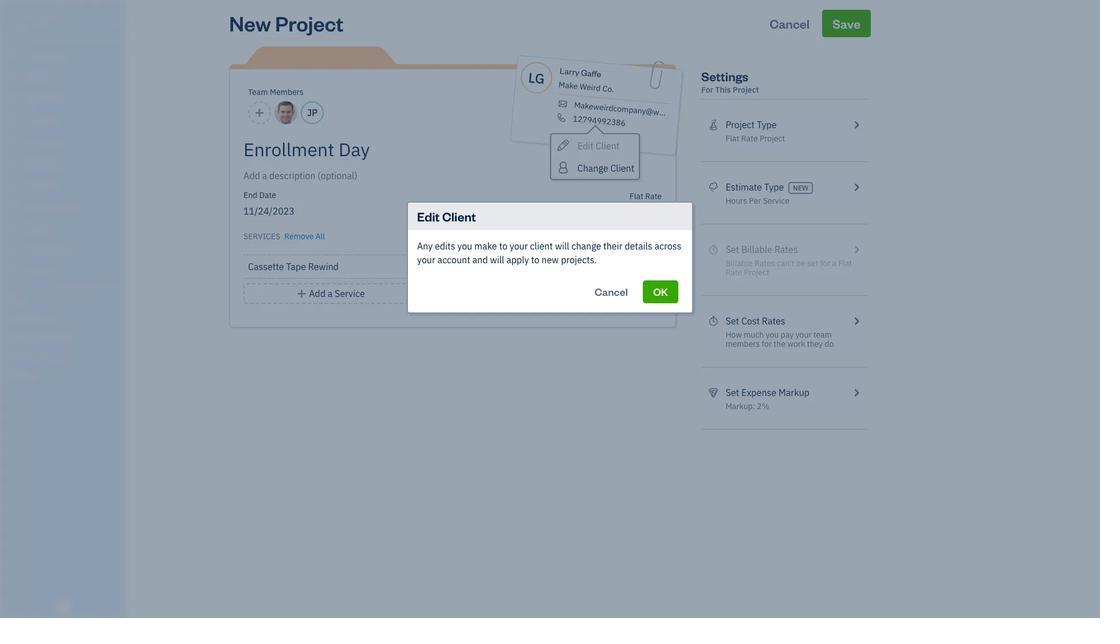 Task type: vqa. For each thing, say whether or not it's contained in the screenshot.
Project within the settings for this project
yes



Task type: describe. For each thing, give the bounding box(es) containing it.
inc
[[44, 10, 60, 22]]

turtle inc owner
[[9, 10, 60, 32]]

cassette tape rewind
[[248, 261, 339, 273]]

cancel button for ok
[[584, 281, 638, 304]]

add a service button
[[244, 284, 418, 304]]

end date
[[244, 190, 276, 201]]

cost
[[741, 316, 760, 327]]

services remove all
[[244, 231, 325, 242]]

new
[[229, 10, 271, 37]]

ok button
[[643, 281, 678, 304]]

rate for flat rate project
[[741, 134, 758, 144]]

settings image
[[9, 370, 123, 379]]

chevronright image for set expense markup
[[851, 386, 862, 400]]

client for "edit client" "button"
[[596, 140, 620, 152]]

edit client inside "button"
[[577, 140, 620, 152]]

edit client dialog
[[0, 188, 1100, 328]]

across
[[655, 241, 681, 252]]

makeweirdcompany@weird.co
[[574, 100, 684, 120]]

change
[[572, 241, 601, 252]]

markup
[[779, 387, 810, 399]]

end
[[244, 190, 257, 201]]

add team member image
[[254, 106, 265, 120]]

projects.
[[561, 254, 597, 266]]

plus image
[[296, 287, 307, 301]]

add
[[309, 288, 326, 300]]

Amount (USD) text field
[[630, 206, 655, 217]]

timer image
[[7, 202, 21, 214]]

edits
[[435, 241, 455, 252]]

change client button
[[551, 157, 639, 179]]

estimate type
[[726, 182, 784, 193]]

total hours: 0h 00m
[[578, 286, 662, 297]]

co.
[[602, 83, 615, 95]]

phone image
[[555, 113, 568, 123]]

project type
[[726, 119, 777, 131]]

services
[[244, 231, 280, 242]]

the
[[774, 339, 786, 350]]

apps image
[[9, 297, 123, 306]]

expenses image
[[708, 386, 719, 400]]

set for set expense markup
[[726, 387, 739, 399]]

ok
[[653, 285, 668, 299]]

type for project type
[[757, 119, 777, 131]]

chevronright image for project type
[[851, 118, 862, 132]]

cassette
[[248, 261, 284, 273]]

details
[[625, 241, 652, 252]]

dashboard image
[[7, 50, 21, 61]]

make
[[558, 80, 578, 91]]

client inside dialog
[[442, 209, 476, 225]]

client image
[[7, 72, 21, 83]]

expense
[[741, 387, 776, 399]]

2%
[[757, 402, 769, 412]]

team
[[248, 87, 268, 97]]

items and services image
[[9, 333, 123, 343]]

settings
[[701, 68, 749, 84]]

hours per service
[[726, 196, 790, 206]]

edit client button
[[551, 134, 639, 157]]

cancel for save
[[770, 15, 810, 32]]

estimate
[[726, 182, 762, 193]]

date
[[259, 190, 276, 201]]

for
[[701, 85, 713, 95]]

all
[[315, 231, 325, 242]]

set expense markup
[[726, 387, 810, 399]]

how much you pay your team members for the work they do
[[726, 330, 834, 350]]

per
[[647, 229, 662, 240]]

per
[[749, 196, 761, 206]]

cancel button for save
[[759, 10, 820, 37]]

hours for services
[[619, 229, 645, 240]]

new
[[542, 254, 559, 266]]

how
[[726, 330, 742, 340]]

markup: 2%
[[726, 402, 769, 412]]

you for pay
[[766, 330, 779, 340]]

pay
[[781, 330, 794, 340]]

set cost rates
[[726, 316, 785, 327]]

for
[[762, 339, 772, 350]]

change
[[577, 163, 608, 174]]

flat for flat rate
[[630, 191, 643, 202]]

project inside the settings for this project
[[733, 85, 759, 95]]

team members
[[248, 87, 304, 97]]

service for add a service
[[335, 288, 365, 300]]

Project Description text field
[[244, 169, 559, 183]]

chevronright image for set cost rates
[[851, 315, 862, 328]]

service
[[630, 243, 662, 253]]

any edits you make to your client will change their details across your account and will apply to new projects.
[[417, 241, 681, 266]]

main element
[[0, 0, 155, 619]]

weird
[[579, 81, 601, 93]]

larry gaffe make weird co.
[[558, 65, 615, 95]]

their
[[603, 241, 623, 252]]

report image
[[7, 268, 21, 279]]

this
[[715, 85, 731, 95]]

save
[[833, 15, 861, 32]]



Task type: locate. For each thing, give the bounding box(es) containing it.
1 horizontal spatial will
[[555, 241, 569, 252]]

will
[[555, 241, 569, 252], [490, 254, 504, 266]]

envelope image
[[557, 99, 569, 109]]

set
[[726, 316, 739, 327], [726, 387, 739, 399]]

1 vertical spatial cancel
[[595, 285, 628, 299]]

type up 'hours per service'
[[764, 182, 784, 193]]

turtle
[[9, 10, 42, 22]]

they
[[807, 339, 823, 350]]

cancel button
[[759, 10, 820, 37], [584, 281, 638, 304]]

rates
[[762, 316, 785, 327]]

members
[[270, 87, 304, 97]]

settings for this project
[[701, 68, 759, 95]]

1 vertical spatial chevronright image
[[851, 315, 862, 328]]

timetracking image
[[708, 315, 719, 328]]

markup:
[[726, 402, 755, 412]]

0 vertical spatial flat
[[726, 134, 739, 144]]

12794992386
[[573, 114, 626, 128]]

0 horizontal spatial hours
[[619, 229, 645, 240]]

0 vertical spatial edit client
[[577, 140, 620, 152]]

1 vertical spatial chevronright image
[[851, 386, 862, 400]]

1 vertical spatial set
[[726, 387, 739, 399]]

cancel button left save
[[759, 10, 820, 37]]

set up how
[[726, 316, 739, 327]]

0 vertical spatial hours
[[726, 196, 747, 206]]

expense image
[[7, 159, 21, 170]]

flat rate
[[630, 191, 662, 202]]

your up apply
[[510, 241, 528, 252]]

remove
[[284, 231, 314, 242]]

new
[[793, 184, 809, 192]]

1 horizontal spatial edit
[[577, 140, 593, 152]]

cancel left save
[[770, 15, 810, 32]]

do
[[825, 339, 834, 350]]

flat
[[726, 134, 739, 144], [630, 191, 643, 202]]

client up 'edits'
[[442, 209, 476, 225]]

rate up amount (usd) text field
[[645, 191, 662, 202]]

rate down the project type
[[741, 134, 758, 144]]

cancel
[[770, 15, 810, 32], [595, 285, 628, 299]]

type
[[757, 119, 777, 131], [764, 182, 784, 193]]

0 vertical spatial your
[[510, 241, 528, 252]]

1 vertical spatial rate
[[645, 191, 662, 202]]

cancel button left 00m
[[584, 281, 638, 304]]

team
[[813, 330, 832, 340]]

hours for estimate type
[[726, 196, 747, 206]]

2 chevronright image from the top
[[851, 315, 862, 328]]

you down rates
[[766, 330, 779, 340]]

tape
[[286, 261, 306, 273]]

cancel inside edit client dialog
[[595, 285, 628, 299]]

0 vertical spatial to
[[499, 241, 508, 252]]

rate for flat rate
[[645, 191, 662, 202]]

0 vertical spatial you
[[457, 241, 472, 252]]

service right a
[[335, 288, 365, 300]]

1 horizontal spatial hours
[[726, 196, 747, 206]]

0 horizontal spatial service
[[335, 288, 365, 300]]

will up new at the top of page
[[555, 241, 569, 252]]

your right pay
[[796, 330, 812, 340]]

to right make
[[499, 241, 508, 252]]

total
[[578, 286, 598, 297]]

service right per
[[763, 196, 790, 206]]

any
[[417, 241, 433, 252]]

hours down estimate
[[726, 196, 747, 206]]

0 horizontal spatial rate
[[645, 191, 662, 202]]

0 vertical spatial cancel button
[[759, 10, 820, 37]]

1 horizontal spatial edit client
[[577, 140, 620, 152]]

jp
[[307, 107, 318, 119]]

you up account at the left of page
[[457, 241, 472, 252]]

1 vertical spatial edit
[[417, 209, 440, 225]]

1 horizontal spatial to
[[531, 254, 540, 266]]

cancel for ok
[[595, 285, 628, 299]]

chevronright image for estimate type
[[851, 181, 862, 194]]

rate
[[741, 134, 758, 144], [645, 191, 662, 202]]

0 horizontal spatial edit client
[[417, 209, 476, 225]]

add a service
[[309, 288, 365, 300]]

chart image
[[7, 246, 21, 257]]

edit inside "edit client" "button"
[[577, 140, 593, 152]]

0 vertical spatial chevronright image
[[851, 181, 862, 194]]

edit inside edit client dialog
[[417, 209, 440, 225]]

work
[[787, 339, 805, 350]]

members
[[726, 339, 760, 350]]

lg
[[528, 68, 546, 88]]

flat rate project
[[726, 134, 785, 144]]

remove all button
[[282, 227, 325, 244]]

hours up "details"
[[619, 229, 645, 240]]

1 horizontal spatial flat
[[726, 134, 739, 144]]

0 vertical spatial cancel
[[770, 15, 810, 32]]

gaffe
[[581, 67, 602, 80]]

2 vertical spatial client
[[442, 209, 476, 225]]

2 horizontal spatial your
[[796, 330, 812, 340]]

1 horizontal spatial your
[[510, 241, 528, 252]]

you inside 'any edits you make to your client will change their details across your account and will apply to new projects.'
[[457, 241, 472, 252]]

flat down the project type
[[726, 134, 739, 144]]

edit client up 'change client' button
[[577, 140, 620, 152]]

1 vertical spatial client
[[610, 163, 634, 174]]

invoice image
[[7, 115, 21, 127]]

1 horizontal spatial you
[[766, 330, 779, 340]]

0h
[[630, 286, 641, 297]]

change client
[[577, 163, 634, 174]]

account
[[438, 254, 470, 266]]

hours per service
[[619, 229, 662, 253]]

1 vertical spatial type
[[764, 182, 784, 193]]

0 vertical spatial edit
[[577, 140, 593, 152]]

0 horizontal spatial will
[[490, 254, 504, 266]]

1 horizontal spatial rate
[[741, 134, 758, 144]]

owner
[[9, 23, 30, 32]]

set up markup:
[[726, 387, 739, 399]]

edit client inside dialog
[[417, 209, 476, 225]]

2 set from the top
[[726, 387, 739, 399]]

bank connections image
[[9, 352, 123, 361]]

0 horizontal spatial flat
[[630, 191, 643, 202]]

project
[[275, 10, 344, 37], [733, 85, 759, 95], [726, 119, 755, 131], [760, 134, 785, 144]]

you
[[457, 241, 472, 252], [766, 330, 779, 340]]

0 vertical spatial chevronright image
[[851, 118, 862, 132]]

edit up any
[[417, 209, 440, 225]]

will right and
[[490, 254, 504, 266]]

type up "flat rate project"
[[757, 119, 777, 131]]

to
[[499, 241, 508, 252], [531, 254, 540, 266]]

client for 'change client' button
[[610, 163, 634, 174]]

2 chevronright image from the top
[[851, 386, 862, 400]]

chevronright image
[[851, 181, 862, 194], [851, 315, 862, 328]]

1 vertical spatial cancel button
[[584, 281, 638, 304]]

1 horizontal spatial service
[[763, 196, 790, 206]]

type for estimate type
[[764, 182, 784, 193]]

flat for flat rate project
[[726, 134, 739, 144]]

chevronright image
[[851, 118, 862, 132], [851, 386, 862, 400]]

larry
[[559, 65, 580, 78]]

client
[[596, 140, 620, 152], [610, 163, 634, 174], [442, 209, 476, 225]]

0 horizontal spatial you
[[457, 241, 472, 252]]

project image
[[7, 181, 21, 192]]

your down any
[[417, 254, 435, 266]]

you for make
[[457, 241, 472, 252]]

1 chevronright image from the top
[[851, 181, 862, 194]]

edit
[[577, 140, 593, 152], [417, 209, 440, 225]]

1 vertical spatial will
[[490, 254, 504, 266]]

0 vertical spatial type
[[757, 119, 777, 131]]

apply
[[507, 254, 529, 266]]

0 vertical spatial service
[[763, 196, 790, 206]]

0 vertical spatial rate
[[741, 134, 758, 144]]

1 vertical spatial you
[[766, 330, 779, 340]]

1 vertical spatial flat
[[630, 191, 643, 202]]

1 set from the top
[[726, 316, 739, 327]]

edit client up 'edits'
[[417, 209, 476, 225]]

payment image
[[7, 137, 21, 148]]

hours
[[726, 196, 747, 206], [619, 229, 645, 240]]

0h 00m text field
[[559, 261, 592, 273]]

new project
[[229, 10, 344, 37]]

set for set cost rates
[[726, 316, 739, 327]]

rewind
[[308, 261, 339, 273]]

client inside button
[[610, 163, 634, 174]]

client inside "button"
[[596, 140, 620, 152]]

00m
[[643, 286, 662, 297]]

team members image
[[9, 315, 123, 324]]

1 vertical spatial service
[[335, 288, 365, 300]]

0 horizontal spatial your
[[417, 254, 435, 266]]

Project Name text field
[[244, 138, 559, 161]]

and
[[472, 254, 488, 266]]

estimates image
[[708, 181, 719, 194]]

0 horizontal spatial cancel button
[[584, 281, 638, 304]]

1 vertical spatial your
[[417, 254, 435, 266]]

0 vertical spatial will
[[555, 241, 569, 252]]

0 vertical spatial set
[[726, 316, 739, 327]]

estimate image
[[7, 93, 21, 105]]

your inside how much you pay your team members for the work they do
[[796, 330, 812, 340]]

hours:
[[600, 286, 628, 297]]

0 horizontal spatial edit
[[417, 209, 440, 225]]

a
[[328, 288, 333, 300]]

client up 'change client'
[[596, 140, 620, 152]]

save button
[[822, 10, 871, 37]]

projects image
[[708, 118, 719, 132]]

End date in  format text field
[[244, 206, 453, 217]]

client
[[530, 241, 553, 252]]

hours inside hours per service
[[619, 229, 645, 240]]

1 vertical spatial edit client
[[417, 209, 476, 225]]

client right change
[[610, 163, 634, 174]]

0 horizontal spatial to
[[499, 241, 508, 252]]

1 horizontal spatial cancel
[[770, 15, 810, 32]]

money image
[[7, 224, 21, 236]]

1 chevronright image from the top
[[851, 118, 862, 132]]

flat up amount (usd) text field
[[630, 191, 643, 202]]

much
[[744, 330, 764, 340]]

you inside how much you pay your team members for the work they do
[[766, 330, 779, 340]]

service for hours per service
[[763, 196, 790, 206]]

edit client
[[577, 140, 620, 152], [417, 209, 476, 225]]

service inside button
[[335, 288, 365, 300]]

edit up change
[[577, 140, 593, 152]]

cancel left the 0h
[[595, 285, 628, 299]]

your
[[510, 241, 528, 252], [417, 254, 435, 266], [796, 330, 812, 340]]

1 vertical spatial to
[[531, 254, 540, 266]]

0 horizontal spatial cancel
[[595, 285, 628, 299]]

2 vertical spatial your
[[796, 330, 812, 340]]

freshbooks image
[[54, 601, 72, 614]]

0 vertical spatial client
[[596, 140, 620, 152]]

1 horizontal spatial cancel button
[[759, 10, 820, 37]]

to left new at the top of page
[[531, 254, 540, 266]]

make
[[474, 241, 497, 252]]

1 vertical spatial hours
[[619, 229, 645, 240]]



